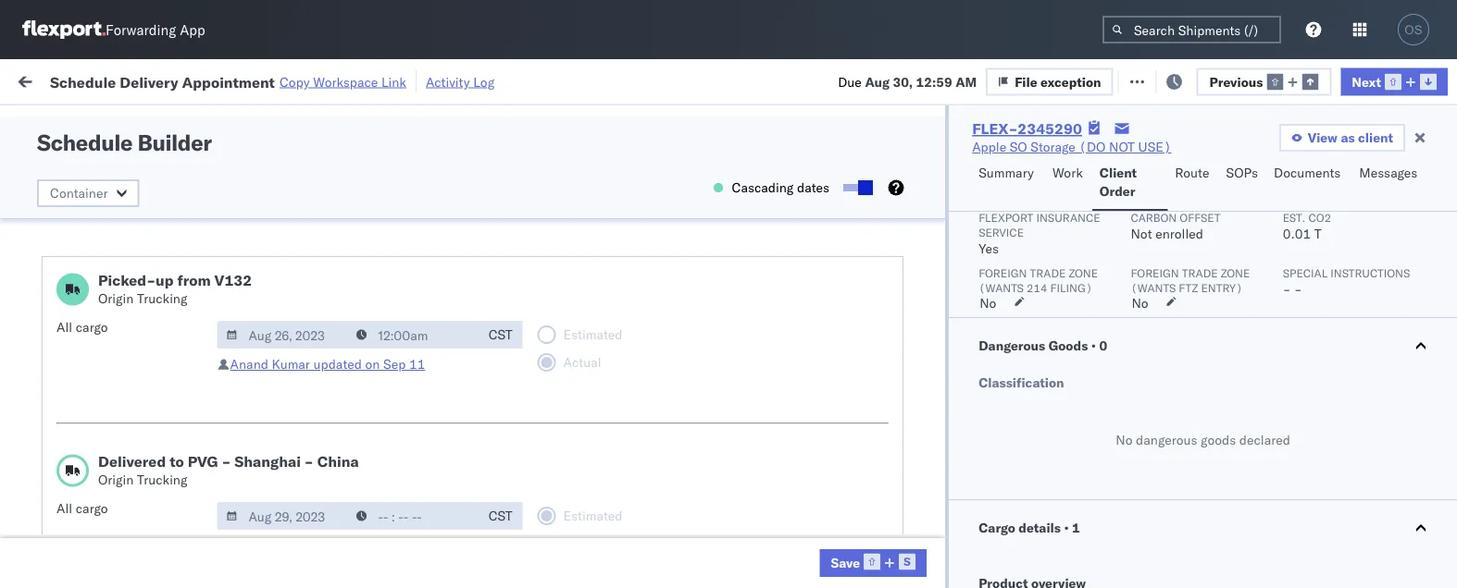 Task type: locate. For each thing, give the bounding box(es) containing it.
1 bookings from the top
[[807, 134, 862, 150]]

0 vertical spatial shanghai pudong international airport
[[1141, 256, 1367, 272]]

1 origin from the top
[[98, 291, 134, 307]]

from down 'confirm pickup from los angeles, ca' button
[[144, 368, 171, 384]]

2 on from the left
[[966, 419, 985, 435]]

2 origin from the top
[[98, 472, 134, 488]]

all for delivered
[[56, 501, 72, 517]]

0 vertical spatial bookings
[[807, 134, 862, 150]]

2023 for 3:59 pm mdt, may 9, 2023
[[433, 501, 465, 517]]

zone inside foreign trade zone (wants 214 filing)
[[1069, 266, 1098, 280]]

1 vertical spatial 30,
[[426, 256, 446, 272]]

pickup for confirm pickup from amsterdam airport schiphol, haarlemmermeer, netherlands link
[[90, 490, 130, 507]]

carbon offset not enrolled
[[1131, 211, 1221, 242]]

schedule pickup from los angeles, ca link up confirm pickup from amsterdam airport schiphol, haarlemmermeer, netherlands button
[[43, 449, 263, 486]]

1 all cargo from the top
[[56, 319, 108, 336]]

1 schedule pickup from los angeles, ca link from the top
[[43, 367, 263, 404]]

trucking down up
[[137, 291, 187, 307]]

unknown for ocean fcl
[[298, 338, 356, 354]]

ca inside button
[[223, 337, 241, 353]]

documents down the "view"
[[1274, 165, 1341, 181]]

angeles, inside button
[[169, 337, 220, 353]]

0 vertical spatial pudong
[[1199, 256, 1244, 272]]

1 vertical spatial ocean fcl
[[567, 378, 632, 394]]

1 bookings test consignee from the top
[[807, 134, 955, 150]]

schedule pickup from los angeles, ca down 'confirm pickup from los angeles, ca' button
[[43, 368, 250, 403]]

2 horizontal spatial storage
[[1031, 139, 1076, 155]]

foreign up the ftz
[[1131, 266, 1179, 280]]

international down declared
[[1247, 501, 1322, 517]]

None checkbox
[[844, 184, 870, 192]]

netherlands
[[39, 527, 111, 544]]

airport inside confirm pickup from amsterdam airport schiphol, haarlemmermeer, netherlands
[[234, 490, 275, 507]]

schedule inside schedule pickup from los angeles international airport
[[43, 205, 97, 221]]

documents down netherlands
[[43, 550, 110, 566]]

all cargo for picked-
[[56, 319, 108, 336]]

confirm down barajas
[[20, 337, 68, 353]]

exception
[[1168, 72, 1228, 88], [1041, 73, 1101, 90]]

1 vertical spatial -- : -- -- text field
[[347, 503, 478, 531]]

ocean fcl for 12:59 am mst, feb 28, 2023
[[567, 378, 632, 394]]

2 ocean from the top
[[567, 378, 605, 394]]

confirm up schiphol,
[[39, 490, 86, 507]]

ca for 12:59 am mst, feb 28, 2023 the schedule pickup from los angeles, ca link
[[43, 387, 60, 403]]

flex-1857563 button
[[993, 211, 1122, 237], [993, 211, 1122, 237]]

1 all from the top
[[56, 319, 72, 336]]

(do up 2318555
[[1079, 139, 1106, 155]]

7 resize handle column header from the left
[[1109, 144, 1132, 589]]

pickup inside confirm pickup from los angeles, ca link
[[71, 337, 111, 353]]

0 vertical spatial 30,
[[893, 73, 913, 90]]

messages button
[[1352, 156, 1428, 211]]

schedule delivery appointment link up delivered
[[43, 417, 228, 436]]

pudong for apple so storage (do not use)
[[1199, 256, 1244, 272]]

confirm down workitem
[[43, 174, 90, 190]]

not left yes at the right top
[[944, 256, 970, 272]]

zone up filing)
[[1069, 266, 1098, 280]]

international for apple so storage (do not use)
[[1247, 256, 1322, 272]]

1 horizontal spatial work
[[1053, 165, 1083, 181]]

angeles, for confirm pickup from los angeles, ca link
[[169, 337, 220, 353]]

1 trade from the left
[[1030, 266, 1066, 280]]

from down workitem button
[[144, 205, 171, 221]]

batch action button
[[1326, 66, 1447, 94]]

ca down barajas
[[43, 387, 60, 403]]

0 horizontal spatial documents
[[43, 550, 110, 566]]

unknown up 12:59 am mdt, aug 30, 2023
[[298, 215, 356, 231]]

mdt, for aug
[[362, 256, 395, 272]]

offset
[[1180, 211, 1221, 225]]

2 horizontal spatial apple
[[972, 139, 1007, 155]]

ftz
[[1179, 281, 1199, 295]]

2 vertical spatial consignee
[[893, 460, 955, 476]]

delivery
[[120, 72, 178, 91], [93, 174, 141, 190], [97, 255, 145, 271], [101, 418, 148, 434]]

1 vertical spatial schedule pickup from los angeles, ca link
[[43, 449, 263, 486]]

international down container button at the left top of page
[[43, 224, 118, 240]]

1 horizontal spatial zone
[[1221, 266, 1250, 280]]

2 all cargo from the top
[[56, 501, 108, 517]]

haarlemmermeer,
[[98, 509, 203, 525]]

1 horizontal spatial container
[[1326, 144, 1376, 158]]

unknown up pm
[[298, 460, 356, 476]]

confirm inside "button"
[[43, 174, 90, 190]]

1 horizontal spatial so
[[845, 256, 863, 272]]

pudong
[[1199, 256, 1244, 272], [1199, 501, 1244, 517]]

china up port
[[1203, 134, 1238, 150]]

delivered to pvg - shanghai - china origin trucking
[[98, 453, 359, 488]]

2 horizontal spatial so
[[1010, 139, 1028, 155]]

all cargo for delivered
[[56, 501, 108, 517]]

flex id button
[[983, 147, 1113, 166]]

-- : -- -- text field
[[347, 321, 478, 349], [347, 503, 478, 531]]

angeles,
[[1165, 215, 1216, 231], [169, 337, 220, 353], [199, 368, 250, 384], [199, 450, 250, 466]]

2 trucking from the top
[[137, 472, 187, 488]]

2 trade from the left
[[1182, 266, 1218, 280]]

2 unknown from the top
[[298, 338, 356, 354]]

Search Work text field
[[836, 66, 1037, 94]]

2 vertical spatial bookings
[[807, 460, 862, 476]]

foreign inside foreign trade zone (wants 214 filing)
[[979, 266, 1027, 280]]

to
[[170, 453, 184, 471]]

file exception down search shipments (/) 'text box'
[[1142, 72, 1228, 88]]

trade for 214
[[1030, 266, 1066, 280]]

china up pm
[[317, 453, 359, 471]]

ocean for 28,
[[567, 378, 605, 394]]

batch action
[[1354, 72, 1435, 88]]

schedule pickup from los angeles, ca up haarlemmermeer, at the left
[[43, 450, 250, 484]]

cargo
[[76, 319, 108, 336], [76, 501, 108, 517]]

unknown for air
[[298, 215, 356, 231]]

(wants inside foreign trade zone (wants 214 filing)
[[979, 281, 1024, 295]]

0 vertical spatial cst
[[489, 327, 513, 343]]

ocean fcl for unknown
[[567, 338, 632, 354]]

amsterdam
[[163, 490, 231, 507]]

messages
[[1360, 165, 1418, 181]]

jun
[[398, 419, 419, 435]]

shanghai up mmm d, yyyy text box
[[235, 453, 301, 471]]

ram
[[708, 215, 734, 231]]

2 vertical spatial shanghai
[[1141, 501, 1196, 517]]

schedule pickup from los angeles, ca link for 12:59 am mst, feb 28, 2023
[[43, 367, 263, 404]]

2 zone from the left
[[1221, 266, 1250, 280]]

0 vertical spatial bookings test consignee
[[807, 134, 955, 150]]

file exception
[[1142, 72, 1228, 88], [1015, 73, 1101, 90]]

2 foreign from the left
[[1131, 266, 1179, 280]]

confirm inside confirm pickup from amsterdam airport schiphol, haarlemmermeer, netherlands
[[39, 490, 86, 507]]

foreign for foreign trade zone (wants 214 filing)
[[979, 266, 1027, 280]]

1 pudong from the top
[[1199, 256, 1244, 272]]

file
[[1142, 72, 1165, 88], [1015, 73, 1038, 90]]

2 air from the top
[[567, 256, 584, 272]]

2 vertical spatial bookings test consignee
[[807, 460, 955, 476]]

5 resize handle column header from the left
[[776, 144, 798, 589]]

pickup up airport,
[[101, 287, 141, 303]]

work button
[[1045, 156, 1093, 211]]

angeles, for the schedule pickup from los angeles, ca link associated with unknown
[[199, 450, 250, 466]]

numbers down as
[[1326, 159, 1372, 173]]

2 integration test account - on ag from the left
[[807, 419, 1007, 435]]

all cargo
[[56, 319, 108, 336], [56, 501, 108, 517]]

0 vertical spatial cargo
[[76, 319, 108, 336]]

goods
[[1201, 432, 1236, 449]]

trade up 214
[[1030, 266, 1066, 280]]

am for 12:59 am mst, feb 28, 2023
[[338, 378, 359, 394]]

air for ac
[[567, 215, 584, 231]]

• left 0
[[1092, 338, 1096, 354]]

ca up anand
[[223, 337, 241, 353]]

from up madrid,
[[144, 287, 171, 303]]

1 vertical spatial flex-2345290
[[1022, 256, 1118, 272]]

confirm pickup from amsterdam airport schiphol, haarlemmermeer, netherlands link
[[39, 489, 278, 544]]

los inside schedule pickup from los angeles international airport
[[175, 205, 195, 221]]

from right up
[[177, 271, 211, 290]]

container numbers button
[[1317, 140, 1419, 173]]

2 pudong from the top
[[1199, 501, 1244, 517]]

-- : -- -- text field up 11
[[347, 321, 478, 349]]

pickup down airport,
[[71, 337, 111, 353]]

from inside schedule pickup from los angeles international airport
[[144, 205, 171, 221]]

my work
[[19, 67, 101, 93]]

0 horizontal spatial use)
[[853, 256, 886, 272]]

numbers down 'exception:'
[[39, 142, 92, 158]]

0 horizontal spatial 30,
[[426, 256, 446, 272]]

bookings for flex-1919147
[[807, 378, 862, 394]]

foreign
[[979, 266, 1027, 280], [1131, 266, 1179, 280]]

1 vertical spatial all
[[56, 501, 72, 517]]

1 horizontal spatial (wants
[[1131, 281, 1176, 295]]

delivery up schedule pickup from madrid– barajas airport, madrid, spain
[[97, 255, 145, 271]]

ac
[[687, 215, 705, 231]]

12:59
[[916, 73, 953, 90], [298, 256, 334, 272], [298, 378, 334, 394], [298, 419, 334, 435]]

1 horizontal spatial china
[[1203, 134, 1238, 150]]

0 vertical spatial ocean
[[567, 338, 605, 354]]

zone
[[1069, 266, 1098, 280], [1221, 266, 1250, 280]]

confirm for confirm pickup from amsterdam airport schiphol, haarlemmermeer, netherlands
[[39, 490, 86, 507]]

-- : -- -- text field down jun
[[347, 503, 478, 531]]

shanghai pudong international airport down declared
[[1141, 501, 1367, 517]]

0 vertical spatial -- : -- -- text field
[[347, 321, 478, 349]]

2 bookings test consignee from the top
[[807, 378, 955, 394]]

0 horizontal spatial apple
[[687, 256, 721, 272]]

0 horizontal spatial storage
[[746, 256, 790, 272]]

trucking
[[137, 291, 187, 307], [137, 472, 187, 488]]

pickup inside schedule pickup from madrid– barajas airport, madrid, spain
[[101, 287, 141, 303]]

pickup up customs
[[90, 490, 130, 507]]

• left 1
[[1064, 520, 1069, 537]]

shanghai
[[1141, 256, 1196, 272], [235, 453, 301, 471], [1141, 501, 1196, 517]]

trade inside foreign trade zone (wants 214 filing)
[[1030, 266, 1066, 280]]

upload customs clearance documents
[[43, 531, 203, 566]]

lagerfeld down cargo details • 1
[[993, 541, 1048, 557]]

1 vertical spatial pudong
[[1199, 501, 1244, 517]]

0 vertical spatial karl
[[966, 501, 990, 517]]

214
[[1027, 281, 1048, 295]]

1 vertical spatial container
[[50, 185, 108, 201]]

cst for mmm d, yyyy text box's -- : -- -- text box
[[489, 508, 513, 525]]

2 cst from the top
[[489, 508, 513, 525]]

8 resize handle column header from the left
[[1295, 144, 1317, 589]]

-- : -- -- text field for mmm d, yyyy text field
[[347, 321, 478, 349]]

customs
[[88, 531, 140, 547]]

1 horizontal spatial apple
[[807, 256, 842, 272]]

cargo up netherlands
[[76, 501, 108, 517]]

consignee for flex-1919146
[[893, 134, 955, 150]]

ca for the schedule pickup from los angeles, ca link associated with unknown
[[43, 468, 60, 484]]

no right the :
[[151, 115, 166, 129]]

schedule delivery appointment link up schedule pickup from madrid– barajas airport, madrid, spain
[[39, 254, 224, 273]]

schedule pickup from los angeles, ca for 12:59 am mst, feb 28, 2023
[[43, 368, 250, 403]]

1 vertical spatial mdt,
[[362, 419, 395, 435]]

1 vertical spatial bookings test consignee
[[807, 378, 955, 394]]

(do down -- on the top right of the page
[[794, 256, 821, 272]]

pickup left to on the bottom
[[101, 450, 141, 466]]

os
[[1405, 23, 1423, 37]]

schedule delivery appointment up delivered
[[43, 418, 228, 434]]

file down search shipments (/) 'text box'
[[1142, 72, 1165, 88]]

0 horizontal spatial numbers
[[39, 142, 92, 158]]

0 horizontal spatial on
[[846, 419, 865, 435]]

1 on from the left
[[846, 419, 865, 435]]

2 vertical spatial confirm
[[39, 490, 86, 507]]

apple down ac ram
[[687, 256, 721, 272]]

cargo details • 1
[[979, 520, 1080, 537]]

2318555
[[1062, 175, 1118, 191]]

2 all from the top
[[56, 501, 72, 517]]

shanghai pudong international airport up "entry)"
[[1141, 256, 1367, 272]]

2 consignee from the top
[[893, 378, 955, 394]]

(wants inside foreign trade zone (wants ftz entry)
[[1131, 281, 1176, 295]]

all left airport,
[[56, 319, 72, 336]]

apple up summary
[[972, 139, 1007, 155]]

1 unknown from the top
[[298, 215, 356, 231]]

work inside work button
[[1053, 165, 1083, 181]]

1 vertical spatial •
[[1064, 520, 1069, 537]]

not
[[1109, 139, 1135, 155], [824, 256, 850, 272], [944, 256, 970, 272]]

2 horizontal spatial (do
[[1079, 139, 1106, 155]]

on right 205
[[453, 72, 467, 88]]

1 lagerfeld from the top
[[993, 501, 1048, 517]]

0 horizontal spatial ag
[[868, 419, 886, 435]]

1 vertical spatial karl
[[966, 541, 990, 557]]

sep
[[383, 357, 406, 373]]

resize handle column header
[[265, 144, 287, 589], [470, 144, 493, 589], [535, 144, 557, 589], [656, 144, 678, 589], [776, 144, 798, 589], [961, 144, 983, 589], [1109, 144, 1132, 589], [1295, 144, 1317, 589], [1415, 144, 1437, 589], [1424, 144, 1446, 589]]

cargo for picked-
[[76, 319, 108, 336]]

2345290 up flex id button
[[1018, 119, 1082, 138]]

pickup for schedule pickup from los angeles international airport link on the top
[[101, 205, 141, 221]]

apple so storage (do not use) up flex-2318555
[[972, 139, 1172, 155]]

0 horizontal spatial on
[[365, 357, 380, 373]]

all for picked-
[[56, 319, 72, 336]]

0 vertical spatial shanghai
[[1141, 256, 1196, 272]]

1 vertical spatial bookings
[[807, 378, 862, 394]]

0 vertical spatial •
[[1092, 338, 1096, 354]]

fcl for unknown
[[608, 338, 632, 354]]

0 vertical spatial air
[[567, 215, 584, 231]]

1 karl from the top
[[966, 501, 990, 517]]

cargo up confirm pickup from los angeles, ca at the bottom of the page
[[76, 319, 108, 336]]

2 shanghai pudong international airport from the top
[[1141, 501, 1367, 517]]

2 bookings from the top
[[807, 378, 862, 394]]

0 vertical spatial schedule pickup from los angeles, ca
[[43, 368, 250, 403]]

zone up "entry)"
[[1221, 266, 1250, 280]]

0 vertical spatial trucking
[[137, 291, 187, 307]]

1 vertical spatial consignee
[[893, 378, 955, 394]]

schedule pickup from los angeles, ca link down 'confirm pickup from los angeles, ca' button
[[43, 367, 263, 404]]

foreign down yes at the right top
[[979, 266, 1027, 280]]

2 integration test account - karl lagerfeld from the top
[[807, 541, 1048, 557]]

on left sep
[[365, 357, 380, 373]]

storage down cascading
[[746, 256, 790, 272]]

1 ocean from the top
[[567, 338, 605, 354]]

confirm delivery
[[43, 174, 141, 190]]

12:59 am mdt, jun 15, 2023
[[298, 419, 478, 435]]

2 -- : -- -- text field from the top
[[347, 503, 478, 531]]

schedule delivery appointment button up delivered
[[43, 417, 228, 438]]

2 cargo from the top
[[76, 501, 108, 517]]

1 vertical spatial shanghai pudong international airport
[[1141, 501, 1367, 517]]

schedule delivery appointment button up schedule pickup from madrid– barajas airport, madrid, spain
[[39, 254, 224, 275]]

all up netherlands
[[56, 501, 72, 517]]

karl down cargo
[[966, 541, 990, 557]]

0 vertical spatial aug
[[865, 73, 890, 90]]

1 schedule pickup from los angeles, ca from the top
[[43, 368, 250, 403]]

1 -- : -- -- text field from the top
[[347, 321, 478, 349]]

carbon
[[1131, 211, 1177, 225]]

2 schedule pickup from los angeles, ca from the top
[[43, 450, 250, 484]]

0 vertical spatial unknown
[[298, 215, 356, 231]]

3 air from the top
[[567, 501, 584, 517]]

pickup inside schedule pickup from los angeles international airport
[[101, 205, 141, 221]]

all cargo up confirm pickup from los angeles, ca at the bottom of the page
[[56, 319, 108, 336]]

1 foreign from the left
[[979, 266, 1027, 280]]

flexport. image
[[22, 20, 106, 39]]

1 vertical spatial shanghai
[[235, 453, 301, 471]]

0 vertical spatial on
[[453, 72, 467, 88]]

1 vertical spatial trucking
[[137, 472, 187, 488]]

0 vertical spatial schedule delivery appointment link
[[39, 254, 224, 273]]

12:59 for 12:59 am mdt, jun 15, 2023
[[298, 419, 334, 435]]

2 lagerfeld from the top
[[993, 541, 1048, 557]]

1 ocean fcl from the top
[[567, 338, 632, 354]]

angeles, for 12:59 am mst, feb 28, 2023 the schedule pickup from los angeles, ca link
[[199, 368, 250, 384]]

1 horizontal spatial numbers
[[1326, 159, 1372, 173]]

forwarding app link
[[22, 20, 205, 39]]

schedule inside schedule pickup from madrid– barajas airport, madrid, spain
[[43, 287, 97, 303]]

0 vertical spatial mdt,
[[362, 256, 395, 272]]

1 vertical spatial air
[[567, 256, 584, 272]]

3 ocean from the top
[[567, 419, 605, 435]]

1 horizontal spatial trade
[[1182, 266, 1218, 280]]

1 zone from the left
[[1069, 266, 1098, 280]]

integration test account - karl lagerfeld down cargo
[[807, 541, 1048, 557]]

1 vertical spatial cargo
[[76, 501, 108, 517]]

previous button
[[1197, 68, 1332, 96]]

28,
[[423, 378, 443, 394]]

use) inside "link"
[[1139, 139, 1172, 155]]

from up haarlemmermeer, at the left
[[133, 490, 160, 507]]

1 vertical spatial lagerfeld
[[993, 541, 1048, 557]]

(do inside apple so storage (do not use) "link"
[[1079, 139, 1106, 155]]

pickup down confirm delivery "button"
[[101, 205, 141, 221]]

fcl
[[608, 338, 632, 354], [608, 378, 632, 394]]

exception up flex-1919146
[[1041, 73, 1101, 90]]

2345290 up filing)
[[1062, 256, 1118, 272]]

759 at risk
[[340, 72, 404, 88]]

ca up schiphol,
[[43, 468, 60, 484]]

origin
[[98, 291, 134, 307], [98, 472, 134, 488]]

forwarding app
[[106, 21, 205, 38]]

0 horizontal spatial •
[[1064, 520, 1069, 537]]

0 horizontal spatial foreign
[[979, 266, 1027, 280]]

documents inside button
[[1274, 165, 1341, 181]]

1 fcl from the top
[[608, 338, 632, 354]]

zone for filing)
[[1069, 266, 1098, 280]]

import work button
[[148, 59, 241, 101]]

1 shanghai pudong international airport from the top
[[1141, 256, 1367, 272]]

apple so storage (do not use) down -- on the top right of the page
[[687, 256, 886, 272]]

from
[[144, 205, 171, 221], [177, 271, 211, 290], [144, 287, 171, 303], [114, 337, 141, 353], [144, 368, 171, 384], [144, 450, 171, 466], [133, 490, 160, 507]]

work
[[201, 72, 233, 88], [1053, 165, 1083, 181]]

1 vertical spatial documents
[[43, 550, 110, 566]]

pickup down 'confirm pickup from los angeles, ca' button
[[101, 368, 141, 384]]

trade inside foreign trade zone (wants ftz entry)
[[1182, 266, 1218, 280]]

0 vertical spatial work
[[201, 72, 233, 88]]

1 horizontal spatial (do
[[914, 256, 941, 272]]

file up 'flex-2345290' link
[[1015, 73, 1038, 90]]

co2
[[1309, 211, 1332, 225]]

integration test account - karl lagerfeld up cargo
[[807, 501, 1048, 517]]

1 integration test account - karl lagerfeld from the top
[[807, 501, 1048, 517]]

air for apple
[[567, 256, 584, 272]]

1 (wants from the left
[[979, 281, 1024, 295]]

cargo for delivered
[[76, 501, 108, 517]]

1 trucking from the top
[[137, 291, 187, 307]]

1 horizontal spatial ag
[[989, 419, 1007, 435]]

foreign for foreign trade zone (wants ftz entry)
[[1131, 266, 1179, 280]]

0 vertical spatial all cargo
[[56, 319, 108, 336]]

(wants left 214
[[979, 281, 1024, 295]]

next button
[[1341, 68, 1448, 96]]

2 ag from the left
[[989, 419, 1007, 435]]

delivery down workitem button
[[93, 174, 141, 190]]

client
[[1358, 130, 1394, 146]]

mdt, for may
[[353, 501, 386, 517]]

unknown up anand kumar updated on sep 11
[[298, 338, 356, 354]]

1 consignee from the top
[[893, 134, 955, 150]]

3 unknown from the top
[[298, 460, 356, 476]]

0 vertical spatial international
[[43, 224, 118, 240]]

consignee for flex-1919147
[[893, 378, 955, 394]]

• for goods
[[1092, 338, 1096, 354]]

exception: missing bill of lading numbers
[[39, 124, 231, 158]]

flex-2258423
[[1022, 297, 1118, 313]]

schedule pickup from los angeles, ca for unknown
[[43, 450, 250, 484]]

storage down 'flex-2345290' link
[[1031, 139, 1076, 155]]

trucking down to on the bottom
[[137, 472, 187, 488]]

schedule delivery appointment copy workspace link
[[50, 72, 406, 91]]

sops
[[1227, 165, 1258, 181]]

special instructions - -
[[1283, 266, 1411, 298]]

apple down -- on the top right of the page
[[807, 256, 842, 272]]

classification
[[979, 375, 1064, 391]]

file exception up 'flex-2345290' link
[[1015, 73, 1101, 90]]

1 vertical spatial origin
[[98, 472, 134, 488]]

work right import
[[201, 72, 233, 88]]

schedule pickup from los angeles, ca link
[[43, 367, 263, 404], [43, 449, 263, 486]]

0 vertical spatial all
[[56, 319, 72, 336]]

0 horizontal spatial zone
[[1069, 266, 1098, 280]]

flex-2345290 up filing)
[[1022, 256, 1118, 272]]

flex-
[[972, 119, 1018, 138], [1022, 134, 1062, 150], [1022, 175, 1062, 191], [1022, 215, 1062, 231], [1022, 256, 1062, 272], [1022, 297, 1062, 313], [1022, 338, 1062, 354], [1022, 378, 1062, 394], [1022, 419, 1062, 435], [1022, 501, 1062, 517]]

1 air from the top
[[567, 215, 584, 231]]

0 vertical spatial ocean fcl
[[567, 338, 632, 354]]

zone inside foreign trade zone (wants ftz entry)
[[1221, 266, 1250, 280]]

2 vertical spatial air
[[567, 501, 584, 517]]

1 horizontal spatial on
[[453, 72, 467, 88]]

all cargo up netherlands
[[56, 501, 108, 517]]

angeles
[[199, 205, 246, 221]]

schedule delivery appointment link for 'schedule delivery appointment' button to the top
[[39, 254, 224, 273]]

anand kumar updated on sep 11
[[230, 357, 425, 373]]

1 horizontal spatial 30,
[[893, 73, 913, 90]]

shanghai,
[[1141, 134, 1200, 150]]

foreign inside foreign trade zone (wants ftz entry)
[[1131, 266, 1179, 280]]

schedule delivery appointment up schedule pickup from madrid– barajas airport, madrid, spain
[[39, 255, 224, 271]]

0 vertical spatial schedule pickup from los angeles, ca link
[[43, 367, 263, 404]]

2 karl from the top
[[966, 541, 990, 557]]

anand
[[230, 357, 268, 373]]

container for container numbers
[[1326, 144, 1376, 158]]

shanghai pudong international airport
[[1141, 256, 1367, 272], [1141, 501, 1367, 517]]

trucking inside picked-up from v132 origin trucking
[[137, 291, 187, 307]]

international down 0.01
[[1247, 256, 1322, 272]]

Search Shipments (/) text field
[[1103, 16, 1282, 44]]

-
[[955, 175, 963, 191], [807, 215, 816, 231], [816, 215, 824, 231], [1283, 282, 1291, 298], [1295, 282, 1303, 298], [834, 419, 842, 435], [955, 419, 963, 435], [222, 453, 231, 471], [305, 453, 314, 471], [955, 501, 963, 517], [955, 541, 963, 557]]

pudong down goods
[[1199, 501, 1244, 517]]

0 horizontal spatial trade
[[1030, 266, 1066, 280]]

1 vertical spatial fcl
[[608, 378, 632, 394]]

0 horizontal spatial container
[[50, 185, 108, 201]]

appointment
[[182, 72, 275, 91], [148, 255, 224, 271], [152, 418, 228, 434]]

2 vertical spatial ocean
[[567, 419, 605, 435]]

origin down delivered
[[98, 472, 134, 488]]

2 (wants from the left
[[1131, 281, 1176, 295]]

exception down search shipments (/) 'text box'
[[1168, 72, 1228, 88]]

1 vertical spatial china
[[317, 453, 359, 471]]

2 ocean fcl from the top
[[567, 378, 632, 394]]

not inside "link"
[[1109, 139, 1135, 155]]

pickup for the schedule pickup from madrid– barajas airport, madrid, spain link
[[101, 287, 141, 303]]

flex-1919146 button
[[993, 129, 1122, 155], [993, 129, 1122, 155]]

2023 for 12:59 am mdt, aug 30, 2023
[[449, 256, 481, 272]]

action
[[1394, 72, 1435, 88]]

0 horizontal spatial exception
[[1041, 73, 1101, 90]]

1 cargo from the top
[[76, 319, 108, 336]]

2 schedule pickup from los angeles, ca link from the top
[[43, 449, 263, 486]]

trade up the ftz
[[1182, 266, 1218, 280]]

origin down picked-
[[98, 291, 134, 307]]

1 vertical spatial unknown
[[298, 338, 356, 354]]

2 fcl from the top
[[608, 378, 632, 394]]

1 integration test account - on ag from the left
[[687, 419, 886, 435]]

1 horizontal spatial exception
[[1168, 72, 1228, 88]]

1 cst from the top
[[489, 327, 513, 343]]

0 vertical spatial documents
[[1274, 165, 1341, 181]]

use)
[[1139, 139, 1172, 155], [853, 256, 886, 272], [974, 256, 1007, 272]]

pickup for confirm pickup from los angeles, ca link
[[71, 337, 111, 353]]

pickup inside confirm pickup from amsterdam airport schiphol, haarlemmermeer, netherlands
[[90, 490, 130, 507]]



Task type: describe. For each thing, give the bounding box(es) containing it.
may
[[389, 501, 415, 517]]

no left dangerous
[[1116, 432, 1133, 449]]

client order
[[1100, 165, 1137, 200]]

los inside button
[[145, 337, 166, 353]]

yantian
[[1141, 460, 1185, 476]]

foreign trade zone (wants ftz entry)
[[1131, 266, 1250, 295]]

confirm for confirm delivery
[[43, 174, 90, 190]]

15,
[[422, 419, 442, 435]]

pickup for 12:59 am mst, feb 28, 2023 the schedule pickup from los angeles, ca link
[[101, 368, 141, 384]]

-- : -- -- text field for mmm d, yyyy text box
[[347, 503, 478, 531]]

app
[[180, 21, 205, 38]]

snoozed
[[100, 115, 143, 129]]

6 resize handle column header from the left
[[961, 144, 983, 589]]

am for 12:59 am mdt, jun 15, 2023
[[338, 419, 359, 435]]

0 vertical spatial flex-2345290
[[972, 119, 1082, 138]]

message
[[248, 72, 300, 88]]

12:59 am mst, feb 28, 2023
[[298, 378, 478, 394]]

12:59 for 12:59 am mdt, aug 30, 2023
[[298, 256, 334, 272]]

bill
[[153, 124, 173, 140]]

schedule pickup from los angeles, ca link for unknown
[[43, 449, 263, 486]]

am for 12:59 am mdt, aug 30, 2023
[[338, 256, 359, 272]]

container numbers
[[1326, 144, 1376, 173]]

ca down sops button
[[1219, 215, 1237, 231]]

from left pvg
[[144, 450, 171, 466]]

1 horizontal spatial file
[[1142, 72, 1165, 88]]

container for container
[[50, 185, 108, 201]]

documents inside upload customs clearance documents
[[43, 550, 110, 566]]

departure port button
[[1132, 147, 1298, 166]]

3 consignee from the top
[[893, 460, 955, 476]]

0 horizontal spatial not
[[824, 256, 850, 272]]

flex-1857563
[[1022, 215, 1118, 231]]

confirm pickup from amsterdam airport schiphol, haarlemmermeer, netherlands
[[39, 490, 275, 544]]

2130497
[[1062, 501, 1118, 517]]

3 bookings test consignee from the top
[[807, 460, 955, 476]]

barajas
[[43, 305, 87, 321]]

4 resize handle column header from the left
[[656, 144, 678, 589]]

suitsupply
[[966, 175, 1028, 191]]

exception: missing bill of lading numbers link
[[39, 123, 278, 160]]

kaohsiung, taiwan
[[1141, 419, 1251, 435]]

activity
[[426, 74, 470, 90]]

kumar
[[272, 357, 310, 373]]

missing
[[104, 124, 150, 140]]

confirm pickup from amsterdam airport schiphol, haarlemmermeer, netherlands button
[[39, 489, 278, 544]]

schiphol,
[[39, 509, 95, 525]]

from down airport,
[[114, 337, 141, 353]]

3 resize handle column header from the left
[[535, 144, 557, 589]]

by:
[[67, 113, 85, 130]]

instructions
[[1331, 266, 1411, 280]]

cargo
[[979, 520, 1016, 537]]

dangerous goods • 0
[[979, 338, 1108, 354]]

delivery inside "button"
[[93, 174, 141, 190]]

mst,
[[362, 378, 394, 394]]

message (0)
[[248, 72, 324, 88]]

yes
[[979, 241, 999, 257]]

madrid–
[[175, 287, 223, 303]]

my
[[19, 67, 48, 93]]

1 vertical spatial 2345290
[[1062, 256, 1118, 272]]

1 resize handle column header from the left
[[265, 144, 287, 589]]

no right 2258423
[[1132, 295, 1149, 312]]

save
[[831, 555, 860, 571]]

10 resize handle column header from the left
[[1424, 144, 1446, 589]]

foreign trade zone (wants 214 filing)
[[979, 266, 1098, 295]]

from inside picked-up from v132 origin trucking
[[177, 271, 211, 290]]

mdt, for jun
[[362, 419, 395, 435]]

1 horizontal spatial use)
[[974, 256, 1007, 272]]

9,
[[418, 501, 430, 517]]

activity log
[[426, 74, 495, 90]]

up
[[156, 271, 174, 290]]

enrolled
[[1156, 226, 1204, 242]]

service
[[979, 225, 1024, 239]]

apple so storage (do not use) down integration test account - suitsupply
[[807, 256, 1007, 272]]

shanghai pudong international airport for apple so storage (do not use)
[[1141, 256, 1367, 272]]

apple so storage (do not use) link
[[972, 138, 1172, 156]]

workitem
[[20, 151, 69, 165]]

t
[[1315, 226, 1322, 242]]

picked-
[[98, 271, 156, 290]]

MMM D, YYYY text field
[[217, 503, 349, 531]]

2 resize handle column header from the left
[[470, 144, 493, 589]]

ocean for 15,
[[567, 419, 605, 435]]

1919147
[[1062, 378, 1118, 394]]

schedule delivery appointment link for 'schedule delivery appointment' button to the bottom
[[43, 417, 228, 436]]

trade for ftz
[[1182, 266, 1218, 280]]

storage inside "link"
[[1031, 139, 1076, 155]]

taiwan
[[1210, 419, 1251, 435]]

airport inside schedule pickup from los angeles international airport
[[121, 224, 162, 240]]

confirm delivery button
[[43, 173, 141, 193]]

origin inside picked-up from v132 origin trucking
[[98, 291, 134, 307]]

1 ag from the left
[[868, 419, 886, 435]]

cst for -- : -- -- text box corresponding to mmm d, yyyy text field
[[489, 327, 513, 343]]

bookings test consignee for flex-1919146
[[807, 134, 955, 150]]

3:59 pm mdt, may 9, 2023
[[298, 501, 465, 517]]

0 vertical spatial appointment
[[182, 72, 275, 91]]

no dangerous goods declared
[[1116, 432, 1291, 449]]

0 vertical spatial china
[[1203, 134, 1238, 150]]

clearance
[[143, 531, 203, 547]]

2023 for 12:59 am mst, feb 28, 2023
[[446, 378, 478, 394]]

not
[[1131, 226, 1152, 242]]

ca for confirm pickup from los angeles, ca link
[[223, 337, 241, 353]]

work inside import work button
[[201, 72, 233, 88]]

view as client button
[[1280, 124, 1406, 152]]

summary
[[979, 165, 1034, 181]]

shanghai inside delivered to pvg - shanghai - china origin trucking
[[235, 453, 301, 471]]

view
[[1308, 130, 1338, 146]]

flex id
[[993, 151, 1028, 165]]

trucking inside delivered to pvg - shanghai - china origin trucking
[[137, 472, 187, 488]]

apple inside "link"
[[972, 139, 1007, 155]]

0 vertical spatial schedule delivery appointment
[[39, 255, 224, 271]]

kaohsiung,
[[1141, 419, 1207, 435]]

205
[[425, 72, 449, 88]]

1 vertical spatial appointment
[[148, 255, 224, 271]]

0 vertical spatial schedule delivery appointment button
[[39, 254, 224, 275]]

bookings for flex-1919146
[[807, 134, 862, 150]]

from inside schedule pickup from madrid– barajas airport, madrid, spain
[[144, 287, 171, 303]]

fcl for 12:59 am mst, feb 28, 2023
[[608, 378, 632, 394]]

1
[[1072, 520, 1080, 537]]

shanghai for apple so storage (do not use)
[[1141, 256, 1196, 272]]

international inside schedule pickup from los angeles international airport
[[43, 224, 118, 240]]

0 horizontal spatial file exception
[[1015, 73, 1101, 90]]

0 horizontal spatial so
[[725, 256, 742, 272]]

delivery up delivered
[[101, 418, 148, 434]]

1 vertical spatial on
[[365, 357, 380, 373]]

import work
[[156, 72, 233, 88]]

est.
[[1283, 211, 1306, 225]]

so inside "link"
[[1010, 139, 1028, 155]]

shanghai pudong international airport for integration test account - karl lagerfeld
[[1141, 501, 1367, 517]]

shanghai for integration test account - karl lagerfeld
[[1141, 501, 1196, 517]]

insurance
[[1037, 211, 1101, 225]]

1 horizontal spatial not
[[944, 256, 970, 272]]

0 horizontal spatial aug
[[398, 256, 422, 272]]

pudong for integration test account - karl lagerfeld
[[1199, 501, 1244, 517]]

filtered
[[19, 113, 64, 130]]

origin inside delivered to pvg - shanghai - china origin trucking
[[98, 472, 134, 488]]

1 vertical spatial schedule delivery appointment button
[[43, 417, 228, 438]]

international for integration test account - karl lagerfeld
[[1247, 501, 1322, 517]]

client order button
[[1093, 156, 1168, 211]]

previous
[[1210, 73, 1263, 90]]

2 vertical spatial appointment
[[152, 418, 228, 434]]

confirm for confirm pickup from los angeles, ca
[[20, 337, 68, 353]]

flexport insurance service yes
[[979, 211, 1101, 257]]

est. co2 0.01 t
[[1283, 211, 1332, 242]]

confirm delivery link
[[43, 173, 141, 191]]

workspace
[[313, 74, 378, 90]]

schedule pickup from madrid– barajas airport, madrid, spain link
[[43, 286, 263, 323]]

flex-2345290 link
[[972, 119, 1082, 138]]

(wants for foreign trade zone (wants ftz entry)
[[1131, 281, 1176, 295]]

confirm pickup from los angeles, ca
[[20, 337, 241, 353]]

cascading dates
[[732, 180, 830, 196]]

0 vertical spatial 2345290
[[1018, 119, 1082, 138]]

1 horizontal spatial storage
[[866, 256, 911, 272]]

1 vertical spatial schedule delivery appointment
[[43, 418, 228, 434]]

delivery up the :
[[120, 72, 178, 91]]

schedule builder
[[37, 129, 212, 156]]

flex-1919147
[[1022, 378, 1118, 394]]

numbers inside exception: missing bill of lading numbers
[[39, 142, 92, 158]]

3 bookings from the top
[[807, 460, 862, 476]]

from inside confirm pickup from amsterdam airport schiphol, haarlemmermeer, netherlands
[[133, 490, 160, 507]]

details
[[1019, 520, 1061, 537]]

at
[[367, 72, 379, 88]]

1 horizontal spatial file exception
[[1142, 72, 1228, 88]]

next
[[1352, 73, 1382, 90]]

china inside delivered to pvg - shanghai - china origin trucking
[[317, 453, 359, 471]]

copy
[[280, 74, 310, 90]]

(wants for foreign trade zone (wants 214 filing)
[[979, 281, 1024, 295]]

pvg
[[188, 453, 218, 471]]

2023 for 12:59 am mdt, jun 15, 2023
[[445, 419, 478, 435]]

track
[[471, 72, 501, 88]]

pickup for the schedule pickup from los angeles, ca link associated with unknown
[[101, 450, 141, 466]]

builder
[[138, 129, 212, 156]]

0 horizontal spatial file
[[1015, 73, 1038, 90]]

pm
[[330, 501, 350, 517]]

no up dangerous
[[980, 295, 997, 312]]

goods
[[1049, 338, 1088, 354]]

abcd1234560
[[1326, 337, 1418, 353]]

zone for entry)
[[1221, 266, 1250, 280]]

special
[[1283, 266, 1328, 280]]

import
[[156, 72, 198, 88]]

9 resize handle column header from the left
[[1415, 144, 1437, 589]]

0 horizontal spatial (do
[[794, 256, 821, 272]]

numbers inside container numbers
[[1326, 159, 1372, 173]]

bookings test consignee for flex-1919147
[[807, 378, 955, 394]]

12:59 for 12:59 am mst, feb 28, 2023
[[298, 378, 334, 394]]

route
[[1175, 165, 1210, 181]]

• for details
[[1064, 520, 1069, 537]]

MMM D, YYYY text field
[[217, 321, 349, 349]]



Task type: vqa. For each thing, say whether or not it's contained in the screenshot.
the topmost SCHEDULE DELIVERY APPOINTMENT link
yes



